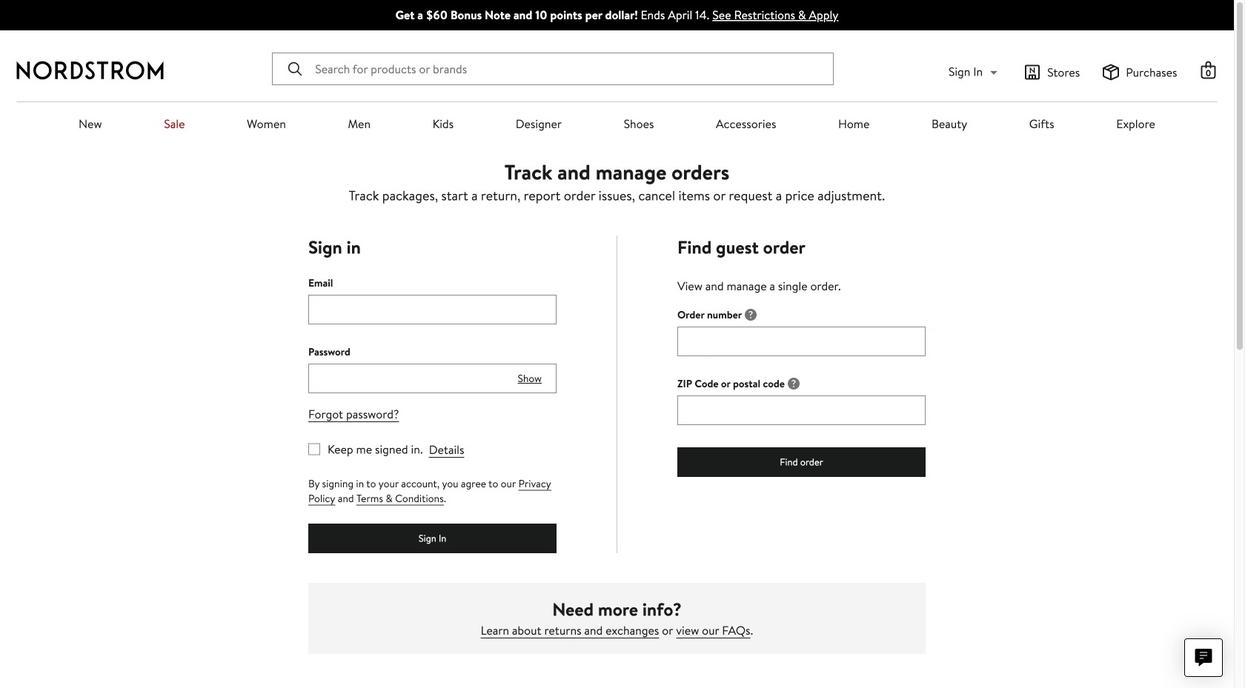 Task type: locate. For each thing, give the bounding box(es) containing it.
None text field
[[308, 295, 557, 325], [678, 327, 926, 357], [308, 295, 557, 325], [678, 327, 926, 357]]

None text field
[[678, 396, 926, 426]]

shopping bag image
[[1200, 61, 1218, 79]]

large details image
[[745, 309, 757, 321]]

None password field
[[308, 364, 557, 394]]



Task type: describe. For each thing, give the bounding box(es) containing it.
Search for products or brands search field
[[310, 53, 834, 85]]

nordstrom logo element
[[17, 61, 163, 80]]

large details image
[[788, 378, 800, 390]]

live chat image
[[1195, 650, 1213, 667]]

Search search field
[[272, 53, 834, 85]]



